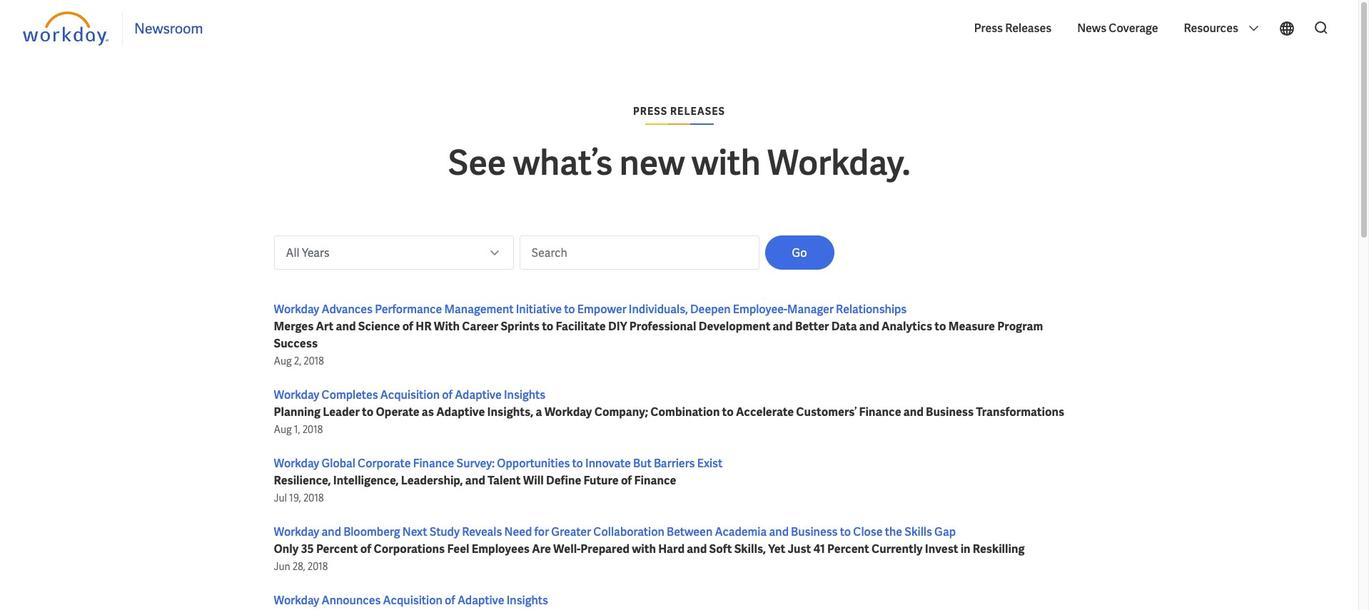 Task type: vqa. For each thing, say whether or not it's contained in the screenshot.
Data
yes



Task type: describe. For each thing, give the bounding box(es) containing it.
finance for 19,
[[635, 473, 677, 488]]

with inside workday and bloomberg next study reveals need for greater collaboration between academia and business to close the skills gap only 35 percent of corporations feel employees are well-prepared with hard and soft skills, yet just 41 percent currently invest in reskilling jun 28, 2018
[[632, 542, 656, 557]]

but
[[634, 456, 652, 471]]

workday advances performance management initiative to empower individuals, deepen employee-manager relationships link
[[274, 302, 907, 317]]

workday announces acquisition of adaptive insights
[[274, 593, 549, 608]]

skills
[[905, 525, 933, 540]]

newsroom
[[134, 19, 203, 38]]

close
[[854, 525, 883, 540]]

better
[[795, 319, 830, 334]]

insights,
[[487, 405, 534, 420]]

press releases
[[633, 105, 726, 118]]

company;
[[595, 405, 648, 420]]

of inside workday advances performance management initiative to empower individuals, deepen employee-manager relationships merges art and science of hr with career sprints to facilitate diy professional development and better data and analytics to measure program success aug 2, 2018
[[403, 319, 414, 334]]

19,
[[289, 492, 301, 505]]

hard
[[659, 542, 685, 557]]

gap
[[935, 525, 956, 540]]

prepared
[[581, 542, 630, 557]]

diy
[[608, 319, 627, 334]]

will
[[523, 473, 544, 488]]

workday completes acquisition of adaptive insights planning leader to operate as adaptive insights, a workday company; combination to accelerate customers' finance and business transformations aug 1, 2018
[[274, 388, 1065, 436]]

customers'
[[797, 405, 857, 420]]

combination
[[651, 405, 720, 420]]

coverage
[[1109, 21, 1159, 36]]

workday down "28,"
[[274, 593, 319, 608]]

collaboration
[[594, 525, 665, 540]]

28,
[[293, 561, 306, 573]]

as
[[422, 405, 434, 420]]

2 percent from the left
[[828, 542, 870, 557]]

between
[[667, 525, 713, 540]]

to down completes
[[362, 405, 374, 420]]

art
[[316, 319, 334, 334]]

2,
[[294, 355, 302, 368]]

insights for completes
[[504, 388, 546, 403]]

announces
[[322, 593, 381, 608]]

acquisition for announces
[[383, 593, 443, 608]]

in
[[961, 542, 971, 557]]

to up the facilitate
[[564, 302, 575, 317]]

aug inside "workday completes acquisition of adaptive insights planning leader to operate as adaptive insights, a workday company; combination to accelerate customers' finance and business transformations aug 1, 2018"
[[274, 423, 292, 436]]

go button
[[765, 236, 834, 270]]

leadership,
[[401, 473, 463, 488]]

see what's new with workday.
[[448, 141, 911, 185]]

finance for business
[[860, 405, 902, 420]]

are
[[532, 542, 551, 557]]

business inside "workday completes acquisition of adaptive insights planning leader to operate as adaptive insights, a workday company; combination to accelerate customers' finance and business transformations aug 1, 2018"
[[926, 405, 974, 420]]

accelerate
[[736, 405, 794, 420]]

resources
[[1184, 21, 1241, 36]]

releases
[[671, 105, 726, 118]]

press releases link
[[967, 10, 1059, 47]]

the
[[885, 525, 903, 540]]

individuals,
[[629, 302, 688, 317]]

to inside workday global corporate finance survey: opportunities to innovate but barriers exist resilience, intelligence, leadership, and talent will define future of finance jul 19, 2018
[[572, 456, 583, 471]]

greater
[[552, 525, 591, 540]]

1 percent from the left
[[316, 542, 358, 557]]

reskilling
[[973, 542, 1025, 557]]

to inside workday and bloomberg next study reveals need for greater collaboration between academia and business to close the skills gap only 35 percent of corporations feel employees are well-prepared with hard and soft skills, yet just 41 percent currently invest in reskilling jun 28, 2018
[[840, 525, 851, 540]]

invest
[[925, 542, 959, 557]]

workday and bloomberg next study reveals need for greater collaboration between academia and business to close the skills gap only 35 percent of corporations feel employees are well-prepared with hard and soft skills, yet just 41 percent currently invest in reskilling jun 28, 2018
[[274, 525, 1025, 573]]

deepen
[[691, 302, 731, 317]]

of down feel
[[445, 593, 455, 608]]

workday completes acquisition of adaptive insights link
[[274, 388, 546, 403]]

resources link
[[1177, 10, 1268, 47]]

completes
[[322, 388, 378, 403]]

workday advances performance management initiative to empower individuals, deepen employee-manager relationships merges art and science of hr with career sprints to facilitate diy professional development and better data and analytics to measure program success aug 2, 2018
[[274, 302, 1044, 368]]

newsroom link
[[134, 19, 203, 38]]

0 vertical spatial with
[[692, 141, 761, 185]]

Search text field
[[520, 236, 760, 270]]

adaptive for announces
[[458, 593, 505, 608]]

workday for resilience, intelligence, leadership, and talent will define future of finance
[[274, 456, 319, 471]]

yet
[[769, 542, 786, 557]]

initiative
[[516, 302, 562, 317]]

of inside workday global corporate finance survey: opportunities to innovate but barriers exist resilience, intelligence, leadership, and talent will define future of finance jul 19, 2018
[[621, 473, 632, 488]]

employee-
[[733, 302, 788, 317]]

need
[[505, 525, 532, 540]]

analytics
[[882, 319, 933, 334]]

of inside workday and bloomberg next study reveals need for greater collaboration between academia and business to close the skills gap only 35 percent of corporations feel employees are well-prepared with hard and soft skills, yet just 41 percent currently invest in reskilling jun 28, 2018
[[360, 542, 372, 557]]

corporations
[[374, 542, 445, 557]]

measure
[[949, 319, 996, 334]]

insights for announces
[[507, 593, 549, 608]]

2018 inside "workday completes acquisition of adaptive insights planning leader to operate as adaptive insights, a workday company; combination to accelerate customers' finance and business transformations aug 1, 2018"
[[303, 423, 323, 436]]

news coverage
[[1078, 21, 1159, 36]]

workday global corporate finance survey: opportunities to innovate but barriers exist link
[[274, 456, 723, 471]]

leader
[[323, 405, 360, 420]]

global
[[322, 456, 356, 471]]

currently
[[872, 542, 923, 557]]

workday right a
[[545, 405, 592, 420]]

transformations
[[976, 405, 1065, 420]]

business inside workday and bloomberg next study reveals need for greater collaboration between academia and business to close the skills gap only 35 percent of corporations feel employees are well-prepared with hard and soft skills, yet just 41 percent currently invest in reskilling jun 28, 2018
[[791, 525, 838, 540]]

news
[[1078, 21, 1107, 36]]

only
[[274, 542, 299, 557]]

a
[[536, 405, 542, 420]]

skills,
[[735, 542, 766, 557]]

workday for only 35 percent of corporations feel employees are well-prepared with hard and soft skills, yet just 41 percent currently invest in reskilling
[[274, 525, 319, 540]]

41
[[814, 542, 826, 557]]

workday announces acquisition of adaptive insights link
[[274, 593, 549, 608]]



Task type: locate. For each thing, give the bounding box(es) containing it.
adaptive
[[455, 388, 502, 403], [437, 405, 485, 420], [458, 593, 505, 608]]

None search field
[[1305, 14, 1336, 44]]

press
[[975, 21, 1003, 36]]

acquisition up operate
[[381, 388, 440, 403]]

0 vertical spatial aug
[[274, 355, 292, 368]]

performance
[[375, 302, 442, 317]]

exist
[[697, 456, 723, 471]]

aug
[[274, 355, 292, 368], [274, 423, 292, 436]]

1 vertical spatial insights
[[507, 593, 549, 608]]

acquisition
[[381, 388, 440, 403], [383, 593, 443, 608]]

see
[[448, 141, 506, 185]]

management
[[445, 302, 514, 317]]

1 vertical spatial business
[[791, 525, 838, 540]]

workday
[[274, 302, 319, 317], [274, 388, 319, 403], [545, 405, 592, 420], [274, 456, 319, 471], [274, 525, 319, 540], [274, 593, 319, 608]]

2 vertical spatial finance
[[635, 473, 677, 488]]

employees
[[472, 542, 530, 557]]

development
[[699, 319, 771, 334]]

of left hr
[[403, 319, 414, 334]]

0 vertical spatial acquisition
[[381, 388, 440, 403]]

feel
[[447, 542, 470, 557]]

aug inside workday advances performance management initiative to empower individuals, deepen employee-manager relationships merges art and science of hr with career sprints to facilitate diy professional development and better data and analytics to measure program success aug 2, 2018
[[274, 355, 292, 368]]

of
[[403, 319, 414, 334], [442, 388, 453, 403], [621, 473, 632, 488], [360, 542, 372, 557], [445, 593, 455, 608]]

workday and bloomberg next study reveals need for greater collaboration between academia and business to close the skills gap link
[[274, 525, 956, 540]]

1 aug from the top
[[274, 355, 292, 368]]

to up define
[[572, 456, 583, 471]]

1 vertical spatial finance
[[413, 456, 454, 471]]

with down releases
[[692, 141, 761, 185]]

percent
[[316, 542, 358, 557], [828, 542, 870, 557]]

resilience,
[[274, 473, 331, 488]]

acquisition down corporations
[[383, 593, 443, 608]]

with down collaboration
[[632, 542, 656, 557]]

aug left 2,
[[274, 355, 292, 368]]

35
[[301, 542, 314, 557]]

0 vertical spatial adaptive
[[455, 388, 502, 403]]

business
[[926, 405, 974, 420], [791, 525, 838, 540]]

corporate
[[358, 456, 411, 471]]

workday inside workday advances performance management initiative to empower individuals, deepen employee-manager relationships merges art and science of hr with career sprints to facilitate diy professional development and better data and analytics to measure program success aug 2, 2018
[[274, 302, 319, 317]]

success
[[274, 336, 318, 351]]

insights down are
[[507, 593, 549, 608]]

1 horizontal spatial business
[[926, 405, 974, 420]]

1 vertical spatial with
[[632, 542, 656, 557]]

data
[[832, 319, 857, 334]]

facilitate
[[556, 319, 606, 334]]

2 vertical spatial adaptive
[[458, 593, 505, 608]]

intelligence,
[[333, 473, 399, 488]]

1 horizontal spatial finance
[[635, 473, 677, 488]]

go
[[792, 246, 807, 261]]

finance inside "workday completes acquisition of adaptive insights planning leader to operate as adaptive insights, a workday company; combination to accelerate customers' finance and business transformations aug 1, 2018"
[[860, 405, 902, 420]]

2018
[[304, 355, 324, 368], [303, 423, 323, 436], [303, 492, 324, 505], [308, 561, 328, 573]]

to
[[564, 302, 575, 317], [542, 319, 554, 334], [935, 319, 947, 334], [362, 405, 374, 420], [722, 405, 734, 420], [572, 456, 583, 471], [840, 525, 851, 540]]

press
[[633, 105, 668, 118]]

workday up only
[[274, 525, 319, 540]]

career
[[462, 319, 499, 334]]

workday for merges art and science of hr with career sprints to facilitate diy professional development and better data and analytics to measure program success
[[274, 302, 319, 317]]

reveals
[[462, 525, 502, 540]]

of down bloomberg
[[360, 542, 372, 557]]

study
[[430, 525, 460, 540]]

sprints
[[501, 319, 540, 334]]

manager
[[788, 302, 834, 317]]

barriers
[[654, 456, 695, 471]]

0 horizontal spatial percent
[[316, 542, 358, 557]]

0 vertical spatial finance
[[860, 405, 902, 420]]

adaptive right as
[[437, 405, 485, 420]]

opportunities
[[497, 456, 570, 471]]

2018 right "28,"
[[308, 561, 328, 573]]

finance up leadership, at the bottom of page
[[413, 456, 454, 471]]

merges
[[274, 319, 314, 334]]

news coverage link
[[1071, 10, 1166, 47]]

workday inside workday and bloomberg next study reveals need for greater collaboration between academia and business to close the skills gap only 35 percent of corporations feel employees are well-prepared with hard and soft skills, yet just 41 percent currently invest in reskilling jun 28, 2018
[[274, 525, 319, 540]]

of down with
[[442, 388, 453, 403]]

soft
[[710, 542, 732, 557]]

planning
[[274, 405, 321, 420]]

science
[[358, 319, 400, 334]]

finance down but
[[635, 473, 677, 488]]

go to the newsroom homepage image
[[23, 11, 111, 46]]

and inside "workday completes acquisition of adaptive insights planning leader to operate as adaptive insights, a workday company; combination to accelerate customers' finance and business transformations aug 1, 2018"
[[904, 405, 924, 420]]

jun
[[274, 561, 291, 573]]

with
[[692, 141, 761, 185], [632, 542, 656, 557]]

to left measure
[[935, 319, 947, 334]]

workday up the "resilience,"
[[274, 456, 319, 471]]

workday for planning leader to operate as adaptive insights, a workday company; combination to accelerate customers' finance and business transformations
[[274, 388, 319, 403]]

0 vertical spatial insights
[[504, 388, 546, 403]]

define
[[546, 473, 582, 488]]

globe icon image
[[1279, 20, 1296, 37]]

2018 inside workday global corporate finance survey: opportunities to innovate but barriers exist resilience, intelligence, leadership, and talent will define future of finance jul 19, 2018
[[303, 492, 324, 505]]

program
[[998, 319, 1044, 334]]

professional
[[630, 319, 697, 334]]

talent
[[488, 473, 521, 488]]

0 vertical spatial business
[[926, 405, 974, 420]]

1 horizontal spatial percent
[[828, 542, 870, 557]]

future
[[584, 473, 619, 488]]

empower
[[578, 302, 627, 317]]

1 vertical spatial acquisition
[[383, 593, 443, 608]]

jul
[[274, 492, 287, 505]]

1 vertical spatial adaptive
[[437, 405, 485, 420]]

adaptive down employees
[[458, 593, 505, 608]]

percent right 35
[[316, 542, 358, 557]]

percent down close in the bottom of the page
[[828, 542, 870, 557]]

2018 right 1,
[[303, 423, 323, 436]]

insights up a
[[504, 388, 546, 403]]

next
[[403, 525, 427, 540]]

what's
[[513, 141, 613, 185]]

innovate
[[586, 456, 631, 471]]

0 horizontal spatial finance
[[413, 456, 454, 471]]

of inside "workday completes acquisition of adaptive insights planning leader to operate as adaptive insights, a workday company; combination to accelerate customers' finance and business transformations aug 1, 2018"
[[442, 388, 453, 403]]

to left accelerate
[[722, 405, 734, 420]]

relationships
[[836, 302, 907, 317]]

advances
[[322, 302, 373, 317]]

acquisition inside "workday completes acquisition of adaptive insights planning leader to operate as adaptive insights, a workday company; combination to accelerate customers' finance and business transformations aug 1, 2018"
[[381, 388, 440, 403]]

business left transformations
[[926, 405, 974, 420]]

business up '41' at the right
[[791, 525, 838, 540]]

and inside workday global corporate finance survey: opportunities to innovate but barriers exist resilience, intelligence, leadership, and talent will define future of finance jul 19, 2018
[[465, 473, 486, 488]]

bloomberg
[[344, 525, 400, 540]]

2018 right 2,
[[304, 355, 324, 368]]

workday global corporate finance survey: opportunities to innovate but barriers exist resilience, intelligence, leadership, and talent will define future of finance jul 19, 2018
[[274, 456, 723, 505]]

2 horizontal spatial finance
[[860, 405, 902, 420]]

0 horizontal spatial business
[[791, 525, 838, 540]]

workday inside workday global corporate finance survey: opportunities to innovate but barriers exist resilience, intelligence, leadership, and talent will define future of finance jul 19, 2018
[[274, 456, 319, 471]]

2 aug from the top
[[274, 423, 292, 436]]

2018 inside workday and bloomberg next study reveals need for greater collaboration between academia and business to close the skills gap only 35 percent of corporations feel employees are well-prepared with hard and soft skills, yet just 41 percent currently invest in reskilling jun 28, 2018
[[308, 561, 328, 573]]

workday.
[[768, 141, 911, 185]]

to down initiative
[[542, 319, 554, 334]]

finance right customers'
[[860, 405, 902, 420]]

1,
[[294, 423, 300, 436]]

hr
[[416, 319, 432, 334]]

well-
[[554, 542, 581, 557]]

press releases
[[975, 21, 1052, 36]]

new
[[620, 141, 685, 185]]

2018 inside workday advances performance management initiative to empower individuals, deepen employee-manager relationships merges art and science of hr with career sprints to facilitate diy professional development and better data and analytics to measure program success aug 2, 2018
[[304, 355, 324, 368]]

academia
[[715, 525, 767, 540]]

2018 right 19,
[[303, 492, 324, 505]]

acquisition for completes
[[381, 388, 440, 403]]

adaptive for completes
[[455, 388, 502, 403]]

survey:
[[457, 456, 495, 471]]

to left close in the bottom of the page
[[840, 525, 851, 540]]

aug left 1,
[[274, 423, 292, 436]]

with
[[434, 319, 460, 334]]

workday up merges
[[274, 302, 319, 317]]

adaptive up insights,
[[455, 388, 502, 403]]

1 vertical spatial aug
[[274, 423, 292, 436]]

0 horizontal spatial with
[[632, 542, 656, 557]]

workday up planning
[[274, 388, 319, 403]]

1 horizontal spatial with
[[692, 141, 761, 185]]

insights inside "workday completes acquisition of adaptive insights planning leader to operate as adaptive insights, a workday company; combination to accelerate customers' finance and business transformations aug 1, 2018"
[[504, 388, 546, 403]]

operate
[[376, 405, 420, 420]]

for
[[535, 525, 549, 540]]

of down innovate
[[621, 473, 632, 488]]



